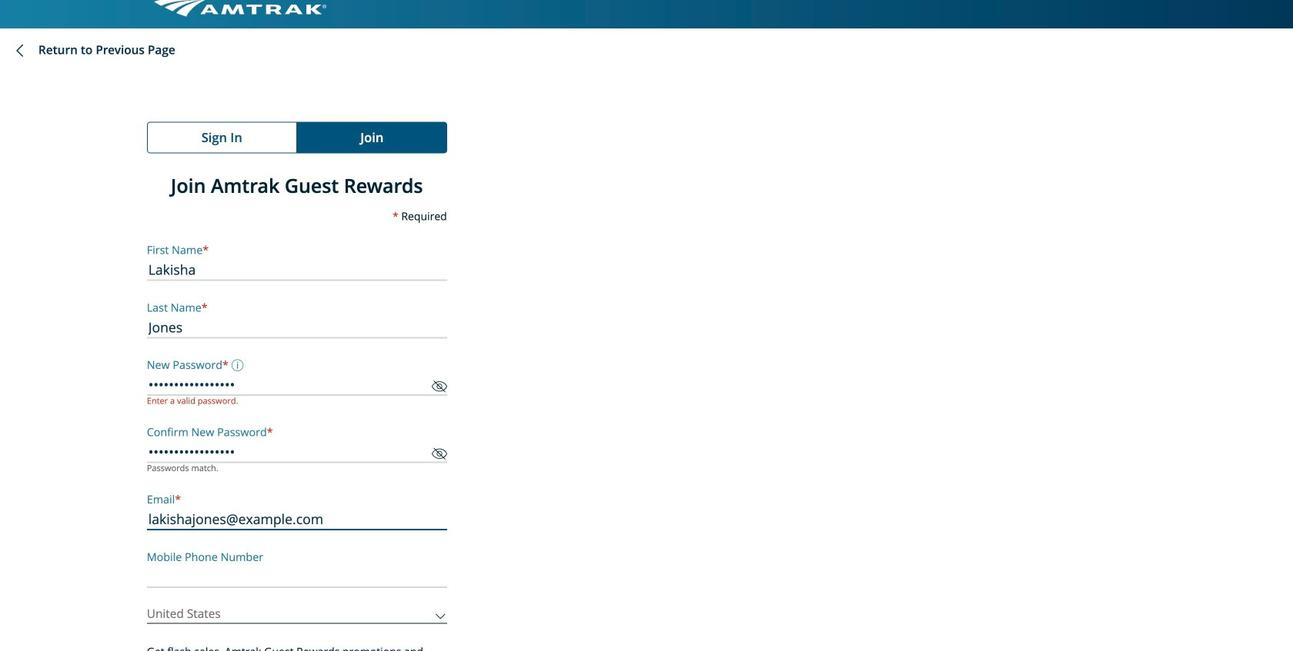 Task type: locate. For each thing, give the bounding box(es) containing it.
First Name text field
[[147, 260, 447, 281]]

Confirm New Password password field
[[147, 442, 447, 464]]

Email email field
[[147, 510, 447, 531]]

return to previous page element
[[14, 42, 325, 57]]

banner
[[0, 0, 1293, 28]]

New Password password field
[[147, 375, 447, 397]]

enter a valid password. element
[[147, 397, 447, 406]]



Task type: describe. For each thing, give the bounding box(es) containing it.
passwords match. element
[[147, 464, 447, 474]]

amtrak image
[[154, 0, 327, 17]]

Last Name text field
[[147, 317, 447, 339]]

Mobile Phone Number text field
[[147, 567, 447, 589]]



Task type: vqa. For each thing, say whether or not it's contained in the screenshot.
Password Password Field
no



